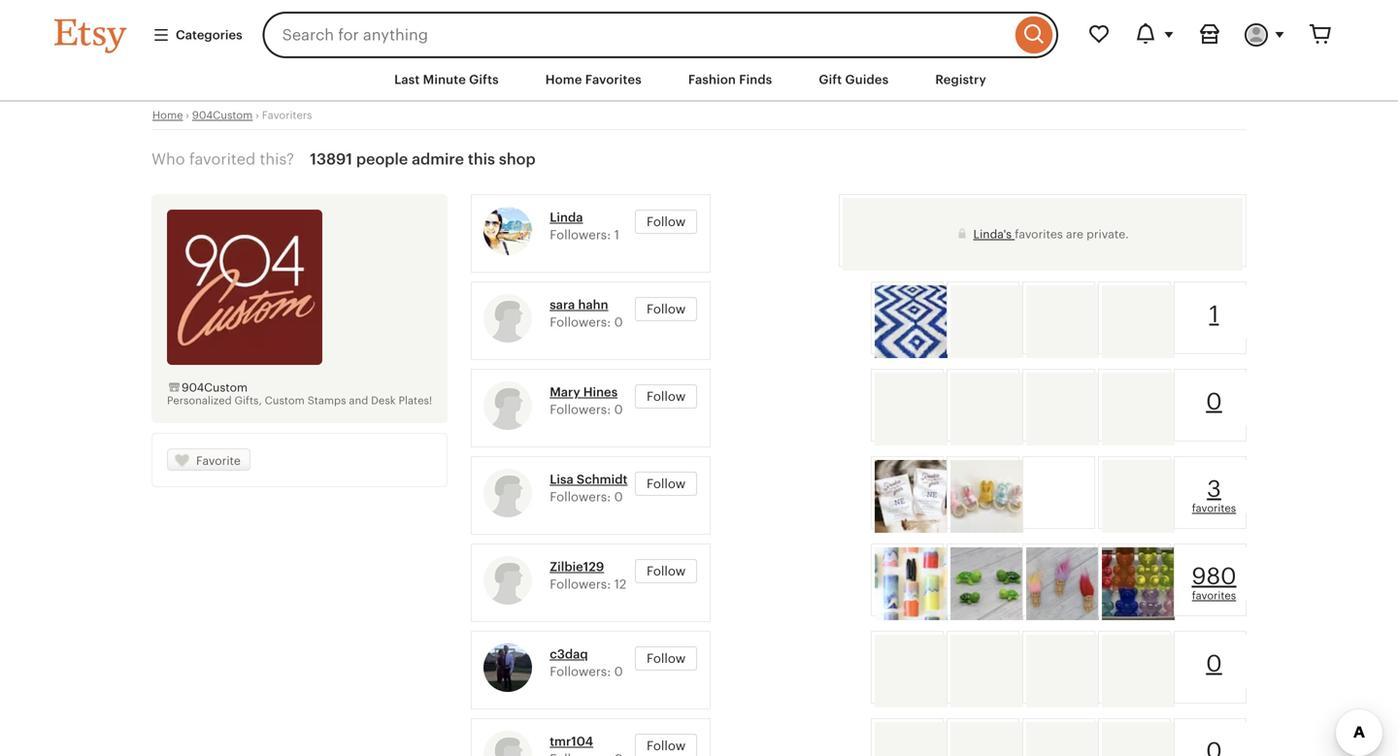 Task type: locate. For each thing, give the bounding box(es) containing it.
follow for sara hahn
[[647, 302, 686, 317]]

12
[[614, 577, 627, 592]]

0 horizontal spatial 1
[[614, 228, 619, 242]]

2 vertical spatial favorites
[[1192, 590, 1236, 602]]

home favorites link
[[531, 62, 656, 97]]

followers: 0 down c3daq
[[550, 665, 623, 679]]

1 followers: from the top
[[550, 228, 611, 242]]

sara hahn
[[550, 298, 608, 312]]

›
[[186, 109, 189, 122], [256, 109, 259, 122]]

followers: 0 down mary hines link
[[550, 403, 623, 417]]

favorites for 980
[[1192, 590, 1236, 602]]

favorites
[[1015, 228, 1063, 241], [1192, 503, 1236, 515], [1192, 590, 1236, 602]]

0 vertical spatial home
[[545, 72, 582, 87]]

followers: 0
[[550, 315, 623, 330], [550, 403, 623, 417], [550, 490, 623, 505], [550, 665, 623, 679]]

1
[[614, 228, 619, 242], [1209, 301, 1219, 328]]

904custom up favorited
[[192, 109, 253, 122]]

sara hahn image
[[484, 294, 532, 343]]

home left favorites
[[545, 72, 582, 87]]

menu bar
[[0, 0, 1398, 102], [19, 58, 1379, 102]]

follow for zilbie129
[[647, 564, 686, 579]]

followers: down "sara hahn" link
[[550, 315, 611, 330]]

› right home link
[[186, 109, 189, 122]]

people
[[356, 151, 408, 168]]

mary hines
[[550, 385, 618, 400]]

linda's link
[[973, 228, 1015, 241]]

3 follow button from the top
[[635, 385, 697, 409]]

6 follow button from the top
[[635, 647, 697, 671]]

2 › from the left
[[256, 109, 259, 122]]

4 followers: from the top
[[550, 490, 611, 505]]

fashion finds
[[688, 72, 772, 87]]

follow button for mary hines
[[635, 385, 697, 409]]

private.
[[1087, 228, 1129, 241]]

categories
[[176, 28, 242, 42]]

follow button for c3daq
[[635, 647, 697, 671]]

followers: 0 for hahn
[[550, 315, 623, 330]]

1 vertical spatial home
[[152, 109, 183, 122]]

tmr104 link
[[550, 735, 593, 749]]

follow
[[647, 215, 686, 229], [647, 302, 686, 317], [647, 390, 686, 404], [647, 477, 686, 492], [647, 564, 686, 579], [647, 652, 686, 666], [647, 739, 686, 754]]

follow button
[[635, 210, 697, 234], [635, 297, 697, 322], [635, 385, 697, 409], [635, 472, 697, 496], [635, 560, 697, 584], [635, 647, 697, 671], [635, 734, 697, 756]]

gifts,
[[235, 395, 262, 407]]

1 vertical spatial favorites
[[1192, 503, 1236, 515]]

0 up hines
[[614, 315, 623, 330]]

zilbie129
[[550, 560, 604, 575]]

last
[[394, 72, 420, 87]]

lisa schmidt
[[550, 473, 628, 487]]

categories button
[[138, 17, 257, 53]]

2 follow from the top
[[647, 302, 686, 317]]

2 followers: from the top
[[550, 315, 611, 330]]

2 followers: 0 from the top
[[550, 403, 623, 417]]

904custom image
[[167, 210, 322, 365]]

1 vertical spatial 904custom
[[182, 381, 248, 394]]

1 vertical spatial 1
[[1209, 301, 1219, 328]]

904custom
[[192, 109, 253, 122], [182, 381, 248, 394]]

followers: down lisa schmidt link
[[550, 490, 611, 505]]

favorites right gummy bear magnets big | fridge magnets | large gummy bear magnets | magnet set | cute magnets | giant gummy bear magnets | gummy bear art 'image'
[[1192, 590, 1236, 602]]

3 followers: 0 from the top
[[550, 490, 623, 505]]

followers: down the mary hines
[[550, 403, 611, 417]]

0 down "schmidt"
[[614, 490, 623, 505]]

followers: for lisa schmidt
[[550, 490, 611, 505]]

favorites left are
[[1015, 228, 1063, 241]]

favorites for linda's
[[1015, 228, 1063, 241]]

followers: for zilbie129
[[550, 577, 611, 592]]

followers: down linda link
[[550, 228, 611, 242]]

schmidt
[[577, 473, 628, 487]]

home up who
[[152, 109, 183, 122]]

0 horizontal spatial ›
[[186, 109, 189, 122]]

1 horizontal spatial home
[[545, 72, 582, 87]]

0 link down 980 favorites
[[1178, 635, 1251, 689]]

last minute gifts
[[394, 72, 499, 87]]

favorite
[[196, 455, 241, 468]]

0 vertical spatial 0 link
[[1178, 373, 1251, 426]]

home
[[545, 72, 582, 87], [152, 109, 183, 122]]

5 follow button from the top
[[635, 560, 697, 584]]

0 up 3 at the right of the page
[[1206, 389, 1222, 415]]

0
[[614, 315, 623, 330], [1206, 389, 1222, 415], [614, 403, 623, 417], [614, 490, 623, 505], [1206, 651, 1222, 677], [614, 665, 623, 679]]

0 link for mary hines
[[1178, 373, 1251, 426]]

0 link
[[1178, 373, 1251, 426], [1178, 635, 1251, 689]]

None search field
[[263, 12, 1058, 58]]

linda image
[[484, 207, 532, 256]]

plates!
[[399, 395, 432, 407]]

3 follow from the top
[[647, 390, 686, 404]]

followers: 0 for schmidt
[[550, 490, 623, 505]]

13891 people admire this shop
[[310, 151, 536, 168]]

followers: for sara hahn
[[550, 315, 611, 330]]

favorites up 980
[[1192, 503, 1236, 515]]

4 follow button from the top
[[635, 472, 697, 496]]

personalized
[[167, 395, 232, 407]]

3 followers: from the top
[[550, 403, 611, 417]]

0 link down 1 link on the right of page
[[1178, 373, 1251, 426]]

desk
[[371, 395, 396, 407]]

4 follow from the top
[[647, 477, 686, 492]]

1 vertical spatial 0 link
[[1178, 635, 1251, 689]]

lisa
[[550, 473, 574, 487]]

904custom link up personalized
[[167, 381, 248, 394]]

5 followers: from the top
[[550, 577, 611, 592]]

5 follow from the top
[[647, 564, 686, 579]]

home inside "link"
[[545, 72, 582, 87]]

followers:
[[550, 228, 611, 242], [550, 315, 611, 330], [550, 403, 611, 417], [550, 490, 611, 505], [550, 577, 611, 592], [550, 665, 611, 679]]

› left favoriters
[[256, 109, 259, 122]]

admire
[[412, 151, 464, 168]]

1 follow from the top
[[647, 215, 686, 229]]

sara
[[550, 298, 575, 312]]

follow button for linda
[[635, 210, 697, 234]]

0 down 12
[[614, 665, 623, 679]]

1 horizontal spatial ›
[[256, 109, 259, 122]]

1 follow button from the top
[[635, 210, 697, 234]]

0 vertical spatial 1
[[614, 228, 619, 242]]

6 followers: from the top
[[550, 665, 611, 679]]

who
[[151, 151, 185, 168]]

followers: 0 for hines
[[550, 403, 623, 417]]

gift
[[819, 72, 842, 87]]

1 followers: 0 from the top
[[550, 315, 623, 330]]

904custom link
[[192, 109, 253, 122], [167, 381, 248, 394]]

favorites inside 980 favorites
[[1192, 590, 1236, 602]]

home favorites
[[545, 72, 642, 87]]

0 vertical spatial favorites
[[1015, 228, 1063, 241]]

followers: down zilbie129 'link' at left
[[550, 577, 611, 592]]

2 0 link from the top
[[1178, 635, 1251, 689]]

last minute gifts link
[[380, 62, 513, 97]]

0 down 980 favorites
[[1206, 651, 1222, 677]]

followers: 0 down lisa schmidt link
[[550, 490, 623, 505]]

followers: 0 down hahn
[[550, 315, 623, 330]]

2 follow button from the top
[[635, 297, 697, 322]]

3
[[1207, 476, 1221, 503]]

categories banner
[[19, 0, 1379, 58]]

followers: down c3daq
[[550, 665, 611, 679]]

904custom link up favorited
[[192, 109, 253, 122]]

3 favorites
[[1192, 476, 1236, 515]]

mary hines link
[[550, 385, 618, 400]]

baby teether, bunny ear teether, baby teething ring, baby toy, easter basket stuffer, baby's first easter, wood teether, baby shower gift image
[[951, 460, 1023, 533]]

followers: for mary hines
[[550, 403, 611, 417]]

6 follow from the top
[[647, 652, 686, 666]]

favorited
[[189, 151, 256, 168]]

980 favorites
[[1192, 563, 1237, 602]]

0 down hines
[[614, 403, 623, 417]]

none search field inside categories banner
[[263, 12, 1058, 58]]

904custom up personalized
[[182, 381, 248, 394]]

0 horizontal spatial home
[[152, 109, 183, 122]]

Search for anything text field
[[263, 12, 1011, 58]]

follow button for sara hahn
[[635, 297, 697, 322]]

followers: for linda
[[550, 228, 611, 242]]

mary hines image
[[484, 382, 532, 430]]

1 0 link from the top
[[1178, 373, 1251, 426]]

gift guides link
[[804, 62, 903, 97]]

0 vertical spatial 904custom link
[[192, 109, 253, 122]]

7 follow button from the top
[[635, 734, 697, 756]]



Task type: vqa. For each thing, say whether or not it's contained in the screenshot.
0 link related to Mary Hines
yes



Task type: describe. For each thing, give the bounding box(es) containing it.
0 vertical spatial 904custom
[[192, 109, 253, 122]]

0 for c3daq
[[614, 665, 623, 679]]

gift guides
[[819, 72, 889, 87]]

are
[[1066, 228, 1084, 241]]

c3daq image
[[484, 644, 532, 693]]

rug. scandinavian rug. wool rug. swedish rug. nursery rug. hand hooked rug. wedding gift. nursery decor. home decor. mom gift.christmas gift image
[[875, 286, 948, 358]]

magnetic vase // handmade pen holder // bud vase pen magnet // magnetic spoon holder image
[[875, 548, 948, 621]]

hahn
[[578, 298, 608, 312]]

fashion finds link
[[674, 62, 787, 97]]

stamps
[[308, 395, 346, 407]]

tmr104
[[550, 735, 593, 749]]

shop
[[499, 151, 536, 168]]

menu bar containing categories
[[0, 0, 1398, 102]]

favorites
[[585, 72, 642, 87]]

lisa schmidt image
[[484, 469, 532, 518]]

custom
[[265, 395, 305, 407]]

this?
[[260, 151, 294, 168]]

gummy bear magnets big | fridge magnets | large gummy bear magnets | magnet set | cute magnets | giant gummy bear magnets | gummy bear art image
[[1102, 548, 1175, 621]]

13891
[[310, 151, 353, 168]]

follow for linda
[[647, 215, 686, 229]]

zilbie129 image
[[484, 557, 532, 605]]

0 for lisa schmidt
[[614, 490, 623, 505]]

follow button for lisa schmidt
[[635, 472, 697, 496]]

1 horizontal spatial 1
[[1209, 301, 1219, 328]]

0 for mary hines
[[614, 403, 623, 417]]

favorites for 3
[[1192, 503, 1236, 515]]

follow for c3daq
[[647, 652, 686, 666]]

follow for lisa schmidt
[[647, 477, 686, 492]]

mary
[[550, 385, 580, 400]]

linda's
[[973, 228, 1012, 241]]

follow for mary hines
[[647, 390, 686, 404]]

personalized gifts, custom stamps and desk plates!
[[167, 395, 432, 407]]

follow button for zilbie129
[[635, 560, 697, 584]]

tmr104 image
[[484, 731, 532, 756]]

home for home › 904custom › favoriters
[[152, 109, 183, 122]]

gifts
[[469, 72, 499, 87]]

and
[[349, 395, 368, 407]]

who favorited this?
[[151, 151, 298, 168]]

sara hahn link
[[550, 298, 608, 312]]

minute
[[423, 72, 466, 87]]

4 followers: 0 from the top
[[550, 665, 623, 679]]

menu bar containing last minute gifts
[[19, 58, 1379, 102]]

fashion
[[688, 72, 736, 87]]

registry
[[935, 72, 987, 87]]

c3daq link
[[550, 647, 588, 662]]

c3daq
[[550, 647, 588, 662]]

0 for sara hahn
[[614, 315, 623, 330]]

finds
[[739, 72, 772, 87]]

1 › from the left
[[186, 109, 189, 122]]

7 follow from the top
[[647, 739, 686, 754]]

lisa schmidt link
[[550, 473, 628, 487]]

980
[[1192, 563, 1237, 590]]

1 link
[[1178, 286, 1251, 339]]

1 vertical spatial 904custom link
[[167, 381, 248, 394]]

guides
[[845, 72, 889, 87]]

mini vintage troll magnet image
[[1026, 548, 1099, 621]]

this
[[468, 151, 495, 168]]

zilbie129 link
[[550, 560, 604, 575]]

followers: for c3daq
[[550, 665, 611, 679]]

baseball first birthday invitation | rookie of the year invite | baseball birthday party | boy birthday invite | editable template | r2 image
[[875, 460, 948, 533]]

followers: 1
[[550, 228, 619, 242]]

0 link for c3daq
[[1178, 635, 1251, 689]]

linda
[[550, 210, 583, 225]]

home › 904custom › favoriters
[[152, 109, 312, 122]]

home link
[[152, 109, 183, 122]]

linda's favorites are private.
[[973, 228, 1129, 241]]

favoriters
[[262, 109, 312, 122]]

registry link
[[921, 62, 1001, 97]]

linda link
[[550, 210, 583, 225]]

turtle magnet set image
[[951, 548, 1023, 621]]

favorite link
[[167, 449, 250, 472]]

followers: 12
[[550, 577, 627, 592]]

home for home favorites
[[545, 72, 582, 87]]

hines
[[583, 385, 618, 400]]



